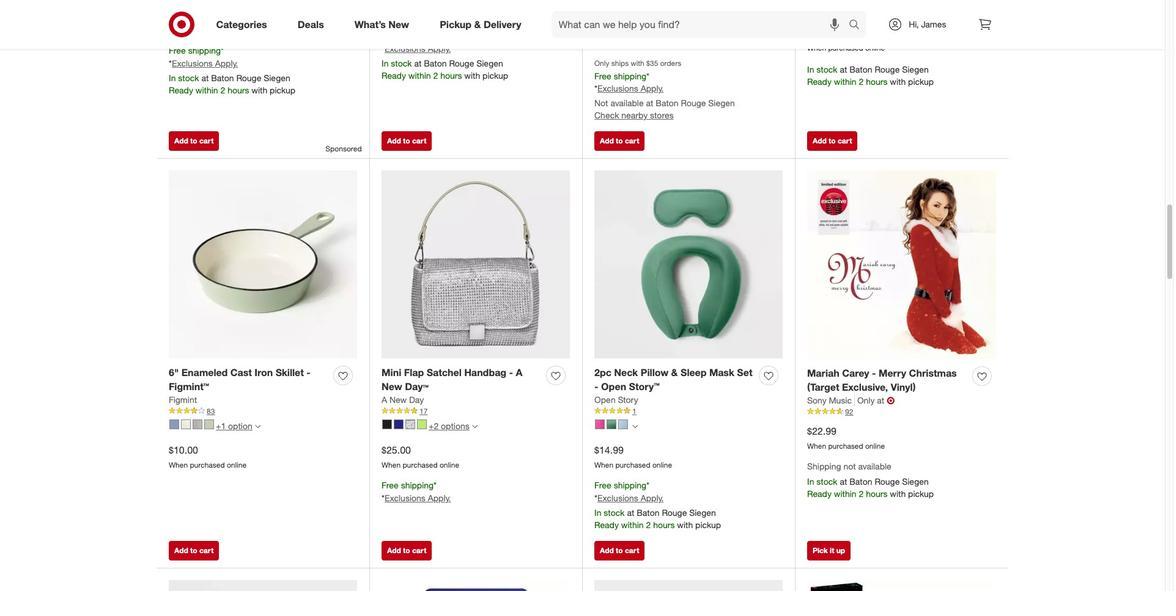 Task type: locate. For each thing, give the bounding box(es) containing it.
stock down $14.99 when purchased online
[[604, 508, 625, 519]]

1 horizontal spatial beauty
[[717, 25, 744, 35]]

6" enameled cast iron skillet - figmint™ image
[[169, 171, 357, 359], [169, 171, 357, 359]]

buy
[[169, 25, 184, 35], [594, 25, 609, 35]]

get right the 1,
[[196, 25, 208, 35]]

merry
[[879, 367, 906, 380]]

get inside at baton rouge siegen buy 4 get $5 target giftcard on beauty & personal care
[[619, 25, 631, 35]]

within
[[408, 71, 431, 81], [834, 77, 856, 87], [196, 85, 218, 96], [834, 489, 856, 500], [621, 521, 644, 531]]

nearby
[[621, 110, 648, 121]]

17 link
[[382, 406, 570, 417]]

shipping down "ships" on the top
[[614, 71, 646, 81]]

purchased inside $22.99 when purchased online
[[828, 442, 863, 451]]

free shipping * * exclusions apply. in stock at  baton rouge siegen ready within 2 hours with pickup down 25%
[[169, 46, 295, 96]]

1 vertical spatial new
[[382, 381, 402, 393]]

new down mini
[[382, 381, 402, 393]]

ready
[[382, 71, 406, 81], [807, 77, 832, 87], [169, 85, 193, 96], [807, 489, 832, 500], [594, 521, 619, 531]]

available right not
[[858, 462, 891, 472]]

categories link
[[206, 11, 282, 38]]

purchased for 6" enameled cast iron skillet - figmint™
[[190, 461, 225, 470]]

add
[[174, 136, 188, 145], [387, 136, 401, 145], [600, 136, 614, 145], [813, 136, 827, 145], [174, 547, 188, 556], [387, 547, 401, 556], [600, 547, 614, 556]]

rouge inside at baton rouge siegen buy 1, get 1 25% off health & beauty gift sets
[[199, 11, 220, 20]]

baton up the 4
[[603, 11, 622, 20]]

baton inside at baton rouge siegen buy 1, get 1 25% off health & beauty gift sets
[[177, 11, 197, 20]]

- inside mini flap satchel handbag - a new day™
[[509, 367, 513, 379]]

0 vertical spatial a
[[516, 367, 523, 379]]

baton inside * exclusions apply. in stock at  baton rouge siegen ready within 2 hours with pickup
[[424, 58, 447, 69]]

sony
[[807, 395, 827, 406]]

new inside mini flap satchel handbag - a new day™
[[382, 381, 402, 393]]

(target
[[807, 381, 839, 394]]

christmas
[[909, 367, 957, 380]]

get inside at baton rouge siegen buy 1, get 1 25% off health & beauty gift sets
[[196, 25, 208, 35]]

exclusions down the 1,
[[172, 58, 213, 69]]

cast
[[230, 367, 252, 379]]

with
[[631, 59, 644, 68], [464, 71, 480, 81], [890, 77, 906, 87], [252, 85, 267, 96], [890, 489, 906, 500], [677, 521, 693, 531]]

search
[[843, 19, 873, 32]]

&
[[474, 18, 481, 30], [275, 25, 281, 35], [746, 25, 752, 35], [671, 367, 678, 379]]

when
[[382, 11, 401, 20], [807, 43, 826, 52], [807, 442, 826, 451], [169, 461, 188, 470], [382, 461, 401, 470], [594, 461, 613, 470]]

exclusions
[[385, 44, 426, 54], [172, 58, 213, 69], [597, 83, 638, 94], [385, 494, 426, 504], [597, 494, 638, 504]]

1 left 25%
[[210, 25, 215, 35]]

1 vertical spatial available
[[858, 462, 891, 472]]

1 buy from the left
[[169, 25, 184, 35]]

buy inside at baton rouge siegen buy 4 get $5 target giftcard on beauty & personal care
[[594, 25, 609, 35]]

available inside shipping not available in stock at  baton rouge siegen ready within 2 hours with pickup
[[858, 462, 891, 472]]

siegen inside * exclusions apply. in stock at  baton rouge siegen ready within 2 hours with pickup
[[476, 58, 503, 69]]

1,
[[186, 25, 193, 35]]

+1 option
[[216, 421, 252, 432]]

at baton rouge siegen buy 1, get 1 25% off health & beauty gift sets
[[169, 11, 342, 35]]

a new day
[[382, 395, 424, 405]]

baton inside at baton rouge siegen buy 4 get $5 target giftcard on beauty & personal care
[[603, 11, 622, 20]]

online inside the $10.00 when purchased online
[[227, 461, 246, 470]]

get right the 4
[[619, 25, 631, 35]]

all colors + 1 more colors image
[[255, 424, 260, 430]]

new for a
[[389, 395, 407, 405]]

1 horizontal spatial 1
[[632, 407, 636, 416]]

at inside at baton rouge siegen buy 1, get 1 25% off health & beauty gift sets
[[169, 11, 175, 20]]

1 vertical spatial only
[[857, 395, 875, 406]]

free shipping * * exclusions apply. in stock at  baton rouge siegen ready within 2 hours with pickup for exclusions apply. button under the 1,
[[169, 46, 295, 96]]

a right handbag
[[516, 367, 523, 379]]

a inside mini flap satchel handbag - a new day™
[[516, 367, 523, 379]]

blue image
[[169, 420, 179, 430]]

lego icons bonsai tree home décor set 10281 image
[[807, 581, 996, 592], [807, 581, 996, 592]]

0 vertical spatial 1
[[210, 25, 215, 35]]

exclusions up not
[[597, 83, 638, 94]]

purchased down $10.00
[[190, 461, 225, 470]]

1 down story
[[632, 407, 636, 416]]

0 horizontal spatial get
[[196, 25, 208, 35]]

handbag
[[464, 367, 506, 379]]

baton up stores
[[656, 98, 679, 109]]

baton down not
[[850, 477, 872, 488]]

shipping inside only ships with $35 orders free shipping * * exclusions apply. not available at baton rouge siegen check nearby stores
[[614, 71, 646, 81]]

$25.00 down dark blue 'image'
[[382, 444, 411, 457]]

- inside 2pc neck pillow & sleep mask set - open story™️
[[594, 381, 598, 393]]

- right skillet
[[307, 367, 311, 379]]

get
[[196, 25, 208, 35], [619, 25, 631, 35]]

sleep
[[681, 367, 707, 379]]

0 horizontal spatial available
[[611, 98, 644, 109]]

1 vertical spatial 1
[[632, 407, 636, 416]]

1
[[210, 25, 215, 35], [632, 407, 636, 416]]

stock down shipping
[[817, 477, 837, 488]]

hours inside in stock at  baton rouge siegen ready within 2 hours with pickup
[[866, 77, 888, 87]]

figmint™
[[169, 381, 209, 393]]

shipping
[[188, 46, 221, 56], [614, 71, 646, 81], [401, 481, 434, 491], [614, 481, 646, 491]]

& right the on on the right top of page
[[746, 25, 752, 35]]

rouge
[[199, 11, 220, 20], [624, 11, 646, 20], [449, 58, 474, 69], [875, 65, 900, 75], [236, 73, 261, 83], [681, 98, 706, 109], [875, 477, 900, 488], [662, 508, 687, 519]]

stock
[[391, 58, 412, 69], [817, 65, 837, 75], [178, 73, 199, 83], [817, 477, 837, 488], [604, 508, 625, 519]]

2 get from the left
[[619, 25, 631, 35]]

when inside $14.99 when purchased online
[[594, 461, 613, 470]]

dr teal's soothe & sleep lavender pure epsom bath salt image
[[382, 581, 570, 592], [382, 581, 570, 592]]

17
[[419, 407, 428, 416]]

1 horizontal spatial get
[[619, 25, 631, 35]]

- up exclusive,
[[872, 367, 876, 380]]

when inside $22.99 when purchased online
[[807, 442, 826, 451]]

exclusions apply. button down $14.99 when purchased online
[[597, 493, 664, 505]]

shipping down "$25.00 when purchased online"
[[401, 481, 434, 491]]

open
[[601, 381, 626, 393], [594, 395, 616, 405]]

0 vertical spatial new
[[389, 18, 409, 30]]

black image
[[382, 420, 392, 430]]

2 vertical spatial new
[[389, 395, 407, 405]]

+1
[[216, 421, 226, 432]]

reg
[[839, 16, 851, 26]]

online inside $15.00 reg $25.00 sale when purchased online
[[865, 43, 885, 52]]

1 vertical spatial $25.00
[[382, 444, 411, 457]]

pickup
[[440, 18, 472, 30]]

a up black image
[[382, 395, 387, 405]]

shipping
[[807, 462, 841, 472]]

0 vertical spatial only
[[594, 59, 609, 68]]

siegen inside shipping not available in stock at  baton rouge siegen ready within 2 hours with pickup
[[902, 477, 929, 488]]

purchased up free shipping * * exclusions apply.
[[403, 461, 438, 470]]

purchased left pickup
[[403, 11, 438, 20]]

2 inside shipping not available in stock at  baton rouge siegen ready within 2 hours with pickup
[[859, 489, 864, 500]]

pickup inside shipping not available in stock at  baton rouge siegen ready within 2 hours with pickup
[[908, 489, 934, 500]]

buy inside at baton rouge siegen buy 1, get 1 25% off health & beauty gift sets
[[169, 25, 184, 35]]

1 inside 1 link
[[632, 407, 636, 416]]

baton down pickup
[[424, 58, 447, 69]]

stores
[[650, 110, 674, 121]]

beauty left gift
[[283, 25, 309, 35]]

mariah carey - merry christmas (target exclusive, vinyl) image
[[807, 171, 996, 360], [807, 171, 996, 360]]

buy left the 4
[[594, 25, 609, 35]]

when for 2pc neck pillow & sleep mask set - open story™️
[[594, 461, 613, 470]]

1 horizontal spatial only
[[857, 395, 875, 406]]

in stock at  baton rouge siegen ready within 2 hours with pickup
[[807, 65, 934, 87]]

1 beauty from the left
[[283, 25, 309, 35]]

& right pickup
[[474, 18, 481, 30]]

purchased for 2pc neck pillow & sleep mask set - open story™️
[[615, 461, 650, 470]]

all colors image
[[632, 424, 638, 430]]

only left "ships" on the top
[[594, 59, 609, 68]]

new left day
[[389, 395, 407, 405]]

open left story
[[594, 395, 616, 405]]

1 horizontal spatial $25.00
[[854, 16, 879, 26]]

online inside "$25.00 when purchased online"
[[440, 461, 459, 470]]

0 vertical spatial $25.00
[[854, 16, 879, 26]]

1 horizontal spatial buy
[[594, 25, 609, 35]]

all colors element
[[632, 423, 638, 430]]

2
[[433, 71, 438, 81], [859, 77, 864, 87], [220, 85, 225, 96], [859, 489, 864, 500], [646, 521, 651, 531]]

1 get from the left
[[196, 25, 208, 35]]

online inside $22.99 when purchased online
[[865, 442, 885, 451]]

1 horizontal spatial free shipping * * exclusions apply. in stock at  baton rouge siegen ready within 2 hours with pickup
[[594, 481, 721, 531]]

apply. down pickup
[[428, 44, 451, 54]]

vinyl)
[[891, 381, 916, 394]]

83
[[207, 407, 215, 416]]

check
[[594, 110, 619, 121]]

2pc neck pillow & sleep mask set - open story™️
[[594, 367, 752, 393]]

delivery
[[484, 18, 521, 30]]

- down "2pc"
[[594, 381, 598, 393]]

in inside * exclusions apply. in stock at  baton rouge siegen ready within 2 hours with pickup
[[382, 58, 389, 69]]

0 horizontal spatial a
[[382, 395, 387, 405]]

siegen inside in stock at  baton rouge siegen ready within 2 hours with pickup
[[902, 65, 929, 75]]

at
[[169, 11, 175, 20], [594, 11, 601, 20], [414, 58, 422, 69], [840, 65, 847, 75], [201, 73, 209, 83], [646, 98, 653, 109], [877, 395, 884, 406], [840, 477, 847, 488], [627, 508, 634, 519]]

available up 'check nearby stores' button
[[611, 98, 644, 109]]

baton down $15.00 reg $25.00 sale when purchased online
[[850, 65, 872, 75]]

2 beauty from the left
[[717, 25, 744, 35]]

options
[[441, 421, 469, 432]]

baton down 25%
[[211, 73, 234, 83]]

0 vertical spatial open
[[601, 381, 626, 393]]

open up the open story
[[601, 381, 626, 393]]

deals link
[[287, 11, 339, 38]]

1 horizontal spatial a
[[516, 367, 523, 379]]

baton up the 1,
[[177, 11, 197, 20]]

rouge inside shipping not available in stock at  baton rouge siegen ready within 2 hours with pickup
[[875, 477, 900, 488]]

only down exclusive,
[[857, 395, 875, 406]]

story
[[618, 395, 638, 405]]

baton inside only ships with $35 orders free shipping * * exclusions apply. not available at baton rouge siegen check nearby stores
[[656, 98, 679, 109]]

& left sleep
[[671, 367, 678, 379]]

at inside shipping not available in stock at  baton rouge siegen ready within 2 hours with pickup
[[840, 477, 847, 488]]

$25.00
[[854, 16, 879, 26], [382, 444, 411, 457]]

2pc
[[594, 367, 611, 379]]

cream image
[[181, 420, 191, 430]]

light gray image
[[193, 420, 202, 430]]

0 horizontal spatial free shipping * * exclusions apply. in stock at  baton rouge siegen ready within 2 hours with pickup
[[169, 46, 295, 96]]

new right the what's in the top of the page
[[389, 18, 409, 30]]

when inside the $10.00 when purchased online
[[169, 461, 188, 470]]

siegen inside only ships with $35 orders free shipping * * exclusions apply. not available at baton rouge siegen check nearby stores
[[708, 98, 735, 109]]

1 vertical spatial open
[[594, 395, 616, 405]]

stock down sale
[[817, 65, 837, 75]]

- right handbag
[[509, 367, 513, 379]]

2 buy from the left
[[594, 25, 609, 35]]

cart
[[199, 136, 214, 145], [412, 136, 426, 145], [625, 136, 639, 145], [838, 136, 852, 145], [199, 547, 214, 556], [412, 547, 426, 556], [625, 547, 639, 556]]

0 horizontal spatial only
[[594, 59, 609, 68]]

purchased for mariah carey - merry christmas (target exclusive, vinyl)
[[828, 442, 863, 451]]

purchased down the search button
[[828, 43, 863, 52]]

apply. inside free shipping * * exclusions apply.
[[428, 494, 451, 504]]

0 horizontal spatial beauty
[[283, 25, 309, 35]]

exclusions down $14.99 when purchased online
[[597, 494, 638, 504]]

$25.00 right reg
[[854, 16, 879, 26]]

a
[[516, 367, 523, 379], [382, 395, 387, 405]]

in inside shipping not available in stock at  baton rouge siegen ready within 2 hours with pickup
[[807, 477, 814, 488]]

apply. down $35
[[641, 83, 664, 94]]

hours inside * exclusions apply. in stock at  baton rouge siegen ready within 2 hours with pickup
[[440, 71, 462, 81]]

purchased inside the $10.00 when purchased online
[[190, 461, 225, 470]]

& inside 2pc neck pillow & sleep mask set - open story™️
[[671, 367, 678, 379]]

all colors + 2 more colors element
[[472, 423, 477, 430]]

exclusions apply. button down the 1,
[[172, 58, 238, 70]]

0 horizontal spatial buy
[[169, 25, 184, 35]]

only inside only ships with $35 orders free shipping * * exclusions apply. not available at baton rouge siegen check nearby stores
[[594, 59, 609, 68]]

when inside "$25.00 when purchased online"
[[382, 461, 401, 470]]

sony music link
[[807, 395, 855, 407]]

pick it up
[[813, 547, 845, 556]]

apply. down "$25.00 when purchased online"
[[428, 494, 451, 504]]

purchased up not
[[828, 442, 863, 451]]

gift
[[312, 25, 324, 35]]

exclusions down "$25.00 when purchased online"
[[385, 494, 426, 504]]

stock inside in stock at  baton rouge siegen ready within 2 hours with pickup
[[817, 65, 837, 75]]

stock down 'what's new' 'link'
[[391, 58, 412, 69]]

within inside in stock at  baton rouge siegen ready within 2 hours with pickup
[[834, 77, 856, 87]]

mini flap satchel handbag - a new day™ image
[[382, 171, 570, 359], [382, 171, 570, 359]]

open inside 2pc neck pillow & sleep mask set - open story™️
[[601, 381, 626, 393]]

14k gold dipped mother of pearl heart initial pendant necklace - a new day™ gold image
[[169, 581, 357, 592], [169, 581, 357, 592]]

apply.
[[428, 44, 451, 54], [215, 58, 238, 69], [641, 83, 664, 94], [428, 494, 451, 504], [641, 494, 664, 504]]

beauty right the on on the right top of page
[[717, 25, 744, 35]]

siegen inside at baton rouge siegen buy 4 get $5 target giftcard on beauty & personal care
[[648, 11, 671, 20]]

1 vertical spatial free shipping * * exclusions apply. in stock at  baton rouge siegen ready within 2 hours with pickup
[[594, 481, 721, 531]]

1 horizontal spatial available
[[858, 462, 891, 472]]

giftcard
[[671, 25, 703, 35]]

4
[[612, 25, 616, 35]]

carey
[[842, 367, 869, 380]]

all colors + 1 more colors element
[[255, 423, 260, 430]]

with inside * exclusions apply. in stock at  baton rouge siegen ready within 2 hours with pickup
[[464, 71, 480, 81]]

0 horizontal spatial 1
[[210, 25, 215, 35]]

online inside $14.99 when purchased online
[[652, 461, 672, 470]]

beauty inside at baton rouge siegen buy 1, get 1 25% off health & beauty gift sets
[[283, 25, 309, 35]]

exclusions down 'what's new' 'link'
[[385, 44, 426, 54]]

in
[[382, 58, 389, 69], [807, 65, 814, 75], [169, 73, 176, 83], [807, 477, 814, 488], [594, 508, 601, 519]]

within inside * exclusions apply. in stock at  baton rouge siegen ready within 2 hours with pickup
[[408, 71, 431, 81]]

siegen
[[222, 11, 245, 20], [648, 11, 671, 20], [476, 58, 503, 69], [902, 65, 929, 75], [264, 73, 290, 83], [708, 98, 735, 109], [902, 477, 929, 488], [689, 508, 716, 519]]

figmint link
[[169, 394, 197, 406]]

buy left the 1,
[[169, 25, 184, 35]]

2pc neck pillow & sleep mask set - open story™️ image
[[594, 171, 783, 359], [594, 171, 783, 359]]

0 horizontal spatial $25.00
[[382, 444, 411, 457]]

ready inside in stock at  baton rouge siegen ready within 2 hours with pickup
[[807, 77, 832, 87]]

with inside shipping not available in stock at  baton rouge siegen ready within 2 hours with pickup
[[890, 489, 906, 500]]

0 vertical spatial available
[[611, 98, 644, 109]]

purchased inside $14.99 when purchased online
[[615, 461, 650, 470]]

add to cart
[[174, 136, 214, 145], [387, 136, 426, 145], [600, 136, 639, 145], [813, 136, 852, 145], [174, 547, 214, 556], [387, 547, 426, 556], [600, 547, 639, 556]]

$15.00 reg $25.00 sale when purchased online
[[807, 15, 885, 52]]

stock down the 1,
[[178, 73, 199, 83]]

exclusions inside only ships with $35 orders free shipping * * exclusions apply. not available at baton rouge siegen check nearby stores
[[597, 83, 638, 94]]

& right health
[[275, 25, 281, 35]]

$25.00 when purchased online
[[382, 444, 459, 470]]

free shipping * * exclusions apply. in stock at  baton rouge siegen ready within 2 hours with pickup down $14.99 when purchased online
[[594, 481, 721, 531]]

when for mariah carey - merry christmas (target exclusive, vinyl)
[[807, 442, 826, 451]]

mask
[[709, 367, 734, 379]]

0 vertical spatial free shipping * * exclusions apply. in stock at  baton rouge siegen ready within 2 hours with pickup
[[169, 46, 295, 96]]

purchased down "$14.99"
[[615, 461, 650, 470]]

exclusions apply. button down when purchased online
[[385, 43, 451, 55]]

purchased inside "$25.00 when purchased online"
[[403, 461, 438, 470]]



Task type: vqa. For each thing, say whether or not it's contained in the screenshot.
Find Stores link
no



Task type: describe. For each thing, give the bounding box(es) containing it.
sage green image
[[204, 420, 214, 430]]

purchased inside $15.00 reg $25.00 sale when purchased online
[[828, 43, 863, 52]]

+1 option button
[[164, 417, 266, 436]]

baton inside shipping not available in stock at  baton rouge siegen ready within 2 hours with pickup
[[850, 477, 872, 488]]

apply. down 25%
[[215, 58, 238, 69]]

not
[[594, 98, 608, 109]]

personal
[[594, 37, 628, 47]]

music
[[829, 395, 852, 406]]

enameled
[[181, 367, 228, 379]]

exclusions apply. button down "$25.00 when purchased online"
[[385, 493, 451, 505]]

mini
[[382, 367, 401, 379]]

apply. inside only ships with $35 orders free shipping * * exclusions apply. not available at baton rouge siegen check nearby stores
[[641, 83, 664, 94]]

rouge inside * exclusions apply. in stock at  baton rouge siegen ready within 2 hours with pickup
[[449, 58, 474, 69]]

1 link
[[594, 406, 783, 417]]

shipping down $14.99 when purchased online
[[614, 481, 646, 491]]

mariah carey - merry christmas (target exclusive, vinyl)
[[807, 367, 957, 394]]

2pc neck pillow & sleep mask set - open story™️ link
[[594, 366, 754, 394]]

when purchased online
[[382, 11, 459, 20]]

- inside 6" enameled cast iron skillet - figmint™
[[307, 367, 311, 379]]

25%
[[217, 25, 235, 35]]

online for mariah carey - merry christmas (target exclusive, vinyl)
[[865, 442, 885, 451]]

when for mini flap satchel handbag - a new day™
[[382, 461, 401, 470]]

1 vertical spatial a
[[382, 395, 387, 405]]

when inside $15.00 reg $25.00 sale when purchased online
[[807, 43, 826, 52]]

health
[[250, 25, 273, 35]]

fuchsia image
[[595, 420, 605, 430]]

check nearby stores button
[[594, 110, 674, 122]]

exclusive,
[[842, 381, 888, 394]]

pickup inside in stock at  baton rouge siegen ready within 2 hours with pickup
[[908, 77, 934, 87]]

only inside sony music only at ¬
[[857, 395, 875, 406]]

2 inside in stock at  baton rouge siegen ready within 2 hours with pickup
[[859, 77, 864, 87]]

free inside free shipping * * exclusions apply.
[[382, 481, 399, 491]]

buy for buy 1, get 1 25% off health & beauty gift sets
[[169, 25, 184, 35]]

up
[[836, 547, 845, 556]]

a new day link
[[382, 394, 424, 406]]

apply. inside * exclusions apply. in stock at  baton rouge siegen ready within 2 hours with pickup
[[428, 44, 451, 54]]

rouge inside at baton rouge siegen buy 4 get $5 target giftcard on beauty & personal care
[[624, 11, 646, 20]]

& inside at baton rouge siegen buy 1, get 1 25% off health & beauty gift sets
[[275, 25, 281, 35]]

pickup & delivery
[[440, 18, 521, 30]]

$15.00
[[807, 15, 836, 27]]

$10.00 when purchased online
[[169, 444, 246, 470]]

6" enameled cast iron skillet - figmint™ link
[[169, 366, 328, 394]]

day™
[[405, 381, 429, 393]]

& inside at baton rouge siegen buy 4 get $5 target giftcard on beauty & personal care
[[746, 25, 752, 35]]

ready inside shipping not available in stock at  baton rouge siegen ready within 2 hours with pickup
[[807, 489, 832, 500]]

within inside shipping not available in stock at  baton rouge siegen ready within 2 hours with pickup
[[834, 489, 856, 500]]

+2 options button
[[377, 417, 483, 436]]

at inside sony music only at ¬
[[877, 395, 884, 406]]

at inside in stock at  baton rouge siegen ready within 2 hours with pickup
[[840, 65, 847, 75]]

What can we help you find? suggestions appear below search field
[[551, 11, 852, 38]]

exclusions inside * exclusions apply. in stock at  baton rouge siegen ready within 2 hours with pickup
[[385, 44, 426, 54]]

skillet
[[276, 367, 304, 379]]

not
[[843, 462, 856, 472]]

open story link
[[594, 394, 638, 406]]

it
[[830, 547, 834, 556]]

free shipping * * exclusions apply. in stock at  baton rouge siegen ready within 2 hours with pickup for exclusions apply. button underneath $14.99 when purchased online
[[594, 481, 721, 531]]

1 inside at baton rouge siegen buy 1, get 1 25% off health & beauty gift sets
[[210, 25, 215, 35]]

apply. down $14.99 when purchased online
[[641, 494, 664, 504]]

day
[[409, 395, 424, 405]]

on
[[705, 25, 715, 35]]

hi,
[[909, 19, 919, 29]]

silver image
[[405, 420, 415, 430]]

mint green image
[[417, 420, 427, 430]]

free shipping * * exclusions apply.
[[382, 481, 451, 504]]

$10.00
[[169, 444, 198, 457]]

flap
[[404, 367, 424, 379]]

hours inside shipping not available in stock at  baton rouge siegen ready within 2 hours with pickup
[[866, 489, 888, 500]]

2 inside * exclusions apply. in stock at  baton rouge siegen ready within 2 hours with pickup
[[433, 71, 438, 81]]

$22.99 when purchased online
[[807, 425, 885, 451]]

what's new link
[[344, 11, 424, 38]]

james
[[921, 19, 946, 29]]

target
[[645, 25, 668, 35]]

purchased for mini flap satchel handbag - a new day™
[[403, 461, 438, 470]]

sets
[[327, 25, 342, 35]]

with inside only ships with $35 orders free shipping * * exclusions apply. not available at baton rouge siegen check nearby stores
[[631, 59, 644, 68]]

¬
[[887, 395, 895, 407]]

* exclusions apply. in stock at  baton rouge siegen ready within 2 hours with pickup
[[382, 44, 508, 81]]

$5
[[633, 25, 642, 35]]

with inside in stock at  baton rouge siegen ready within 2 hours with pickup
[[890, 77, 906, 87]]

what's new
[[355, 18, 409, 30]]

figmint
[[169, 395, 197, 405]]

at baton rouge siegen buy 4 get $5 target giftcard on beauty & personal care
[[594, 11, 752, 47]]

at inside at baton rouge siegen buy 4 get $5 target giftcard on beauty & personal care
[[594, 11, 601, 20]]

rouge inside only ships with $35 orders free shipping * * exclusions apply. not available at baton rouge siegen check nearby stores
[[681, 98, 706, 109]]

available inside only ships with $35 orders free shipping * * exclusions apply. not available at baton rouge siegen check nearby stores
[[611, 98, 644, 109]]

92
[[845, 408, 853, 417]]

pickup inside * exclusions apply. in stock at  baton rouge siegen ready within 2 hours with pickup
[[483, 71, 508, 81]]

satchel
[[427, 367, 462, 379]]

at inside * exclusions apply. in stock at  baton rouge siegen ready within 2 hours with pickup
[[414, 58, 422, 69]]

exclusions apply. button up nearby
[[597, 83, 664, 95]]

- inside mariah carey - merry christmas (target exclusive, vinyl)
[[872, 367, 876, 380]]

get for $5
[[619, 25, 631, 35]]

$35
[[646, 59, 658, 68]]

in inside in stock at  baton rouge siegen ready within 2 hours with pickup
[[807, 65, 814, 75]]

dark blue image
[[394, 420, 404, 430]]

option
[[228, 421, 252, 432]]

mini flap satchel handbag - a new day™ link
[[382, 366, 541, 394]]

mariah carey - merry christmas (target exclusive, vinyl) link
[[807, 367, 967, 395]]

+2 options
[[429, 421, 469, 432]]

get for 1
[[196, 25, 208, 35]]

beauty inside at baton rouge siegen buy 4 get $5 target giftcard on beauty & personal care
[[717, 25, 744, 35]]

shipping down the 1,
[[188, 46, 221, 56]]

iron
[[255, 367, 273, 379]]

stock inside shipping not available in stock at  baton rouge siegen ready within 2 hours with pickup
[[817, 477, 837, 488]]

6"
[[169, 367, 179, 379]]

what's
[[355, 18, 386, 30]]

hi, james
[[909, 19, 946, 29]]

$14.99
[[594, 444, 624, 457]]

when for 6" enameled cast iron skillet - figmint™
[[169, 461, 188, 470]]

ready inside * exclusions apply. in stock at  baton rouge siegen ready within 2 hours with pickup
[[382, 71, 406, 81]]

sony music only at ¬
[[807, 395, 895, 407]]

olive green image
[[607, 420, 616, 430]]

all colors + 2 more colors image
[[472, 424, 477, 430]]

baton inside in stock at  baton rouge siegen ready within 2 hours with pickup
[[850, 65, 872, 75]]

care
[[630, 37, 647, 47]]

free inside only ships with $35 orders free shipping * * exclusions apply. not available at baton rouge siegen check nearby stores
[[594, 71, 611, 81]]

exclusions inside free shipping * * exclusions apply.
[[385, 494, 426, 504]]

online for 2pc neck pillow & sleep mask set - open story™️
[[652, 461, 672, 470]]

mini flap satchel handbag - a new day™
[[382, 367, 523, 393]]

pickup & delivery link
[[429, 11, 537, 38]]

mariah
[[807, 367, 839, 380]]

shipping inside free shipping * * exclusions apply.
[[401, 481, 434, 491]]

$22.99
[[807, 425, 836, 438]]

83 link
[[169, 406, 357, 417]]

baton down $14.99 when purchased online
[[637, 508, 660, 519]]

online for mini flap satchel handbag - a new day™
[[440, 461, 459, 470]]

muddy aqua image
[[618, 420, 628, 430]]

+2
[[429, 421, 439, 432]]

off
[[237, 25, 247, 35]]

pick
[[813, 547, 828, 556]]

sponsored
[[326, 144, 362, 153]]

buy for buy 4 get $5 target giftcard on beauty & personal care
[[594, 25, 609, 35]]

at inside only ships with $35 orders free shipping * * exclusions apply. not available at baton rouge siegen check nearby stores
[[646, 98, 653, 109]]

deals
[[298, 18, 324, 30]]

$25.00 inside "$25.00 when purchased online"
[[382, 444, 411, 457]]

* inside * exclusions apply. in stock at  baton rouge siegen ready within 2 hours with pickup
[[382, 44, 385, 54]]

new for what's
[[389, 18, 409, 30]]

$14.99 when purchased online
[[594, 444, 672, 470]]

92 link
[[807, 407, 996, 418]]

stock inside * exclusions apply. in stock at  baton rouge siegen ready within 2 hours with pickup
[[391, 58, 412, 69]]

open inside 'link'
[[594, 395, 616, 405]]

set
[[737, 367, 752, 379]]

siegen inside at baton rouge siegen buy 1, get 1 25% off health & beauty gift sets
[[222, 11, 245, 20]]

pick it up button
[[807, 542, 851, 561]]

orders
[[660, 59, 681, 68]]

rouge inside in stock at  baton rouge siegen ready within 2 hours with pickup
[[875, 65, 900, 75]]

$25.00 inside $15.00 reg $25.00 sale when purchased online
[[854, 16, 879, 26]]

categories
[[216, 18, 267, 30]]

online for 6" enameled cast iron skillet - figmint™
[[227, 461, 246, 470]]



